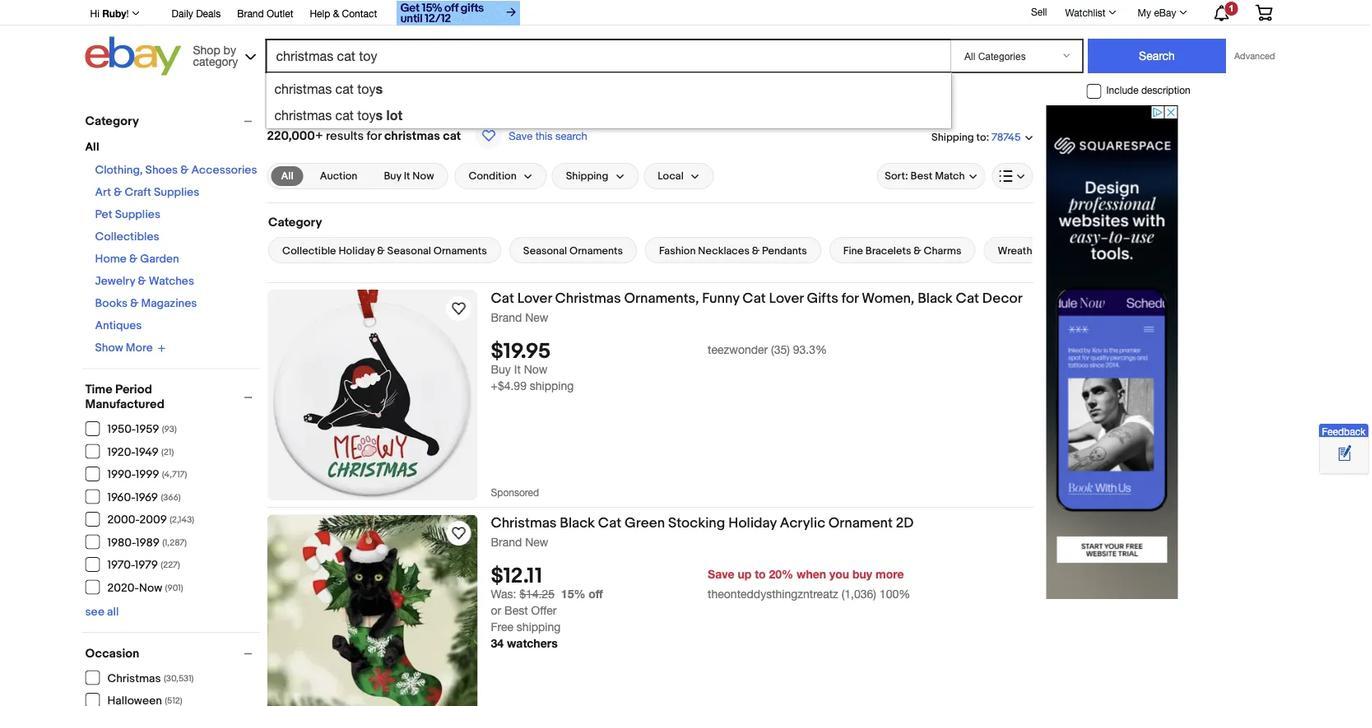 Task type: locate. For each thing, give the bounding box(es) containing it.
new up $19.95
[[525, 310, 549, 324]]

0 vertical spatial it
[[404, 170, 410, 183]]

1980-1989 (1,287)
[[107, 536, 187, 550]]

& left plants
[[1089, 245, 1096, 257]]

acrylic
[[780, 515, 826, 532]]

0 horizontal spatial black
[[560, 515, 595, 532]]

1950-1959 (93)
[[107, 423, 177, 437]]

toy up 220,000 + results for christmas cat
[[358, 107, 376, 123]]

now up +$4.99 at bottom left
[[524, 363, 548, 376]]

0 vertical spatial shipping
[[932, 131, 975, 144]]

:
[[987, 131, 990, 144]]

1 vertical spatial new
[[525, 535, 549, 549]]

2 s from the top
[[376, 107, 383, 123]]

1 vertical spatial holiday
[[729, 515, 777, 532]]

& up books & magazines "link" in the top left of the page
[[138, 275, 146, 289]]

time period manufactured
[[85, 382, 165, 412]]

shipping for shipping to : 78745
[[932, 131, 975, 144]]

0 vertical spatial brand
[[237, 7, 264, 19]]

cat lover christmas ornaments, funny cat lover gifts for women, black cat decor brand new
[[491, 290, 1023, 324]]

cat
[[491, 290, 514, 307], [743, 290, 766, 307], [956, 290, 980, 307], [598, 515, 622, 532]]

for right results
[[367, 128, 382, 143]]

1 vertical spatial christmas
[[491, 515, 557, 532]]

best
[[911, 170, 933, 183], [505, 604, 528, 618]]

theonteddysthingzntreatz (1,036) 100% or best offer free shipping 34 watchers
[[491, 588, 911, 651]]

shipping inside shipping to : 78745
[[932, 131, 975, 144]]

more
[[876, 567, 904, 581]]

0 vertical spatial new
[[525, 310, 549, 324]]

now down 1979
[[139, 581, 162, 595]]

s for s
[[376, 81, 383, 97]]

0 horizontal spatial all
[[85, 140, 99, 154]]

holiday
[[338, 245, 375, 257], [729, 515, 777, 532]]

1 horizontal spatial holiday
[[729, 515, 777, 532]]

cat up results
[[336, 107, 354, 123]]

pendants
[[762, 245, 807, 257]]

1 horizontal spatial save
[[708, 567, 735, 581]]

& left charms
[[914, 245, 921, 257]]

(1,036)
[[842, 588, 877, 601]]

now inside the "teezwonder (35) 93.3% buy it now +$4.99 shipping"
[[524, 363, 548, 376]]

0 horizontal spatial it
[[404, 170, 410, 183]]

accessories
[[191, 163, 257, 177]]

1 vertical spatial shipping
[[517, 620, 561, 634]]

0 vertical spatial black
[[918, 290, 953, 307]]

(901)
[[165, 583, 183, 594]]

1970-1979 (227)
[[107, 559, 180, 573]]

1 vertical spatial for
[[842, 290, 859, 307]]

christmas cat toy s lot
[[275, 107, 403, 123]]

christmas down occasion
[[107, 672, 161, 686]]

ornaments down shipping dropdown button
[[569, 245, 623, 257]]

brand up "$12.11" in the left bottom of the page
[[491, 535, 522, 549]]

1980-
[[107, 536, 136, 550]]

category up clothing,
[[85, 114, 139, 128]]

0 horizontal spatial seasonal
[[387, 245, 431, 257]]

1 horizontal spatial it
[[514, 363, 521, 376]]

advertisement region
[[1047, 105, 1179, 599]]

1 vertical spatial supplies
[[115, 208, 161, 222]]

93.3%
[[793, 343, 827, 356]]

1 horizontal spatial all
[[281, 170, 294, 182]]

1 vertical spatial shipping
[[566, 170, 609, 183]]

christmas down seasonal ornaments
[[555, 290, 621, 307]]

all up clothing,
[[85, 140, 99, 154]]

buy it now link
[[374, 166, 444, 186]]

it down 220,000 + results for christmas cat
[[404, 170, 410, 183]]

to left 78745
[[977, 131, 987, 144]]

category up collectible
[[268, 215, 322, 230]]

it up +$4.99 at bottom left
[[514, 363, 521, 376]]

buy down 220,000 + results for christmas cat
[[384, 170, 402, 183]]

black left green
[[560, 515, 595, 532]]

$19.95
[[491, 339, 551, 365]]

1 vertical spatial it
[[514, 363, 521, 376]]

ornaments,
[[624, 290, 699, 307]]

auction link
[[310, 166, 368, 186]]

new inside cat lover christmas ornaments, funny cat lover gifts for women, black cat decor brand new
[[525, 310, 549, 324]]

shipping left :
[[932, 131, 975, 144]]

0 vertical spatial buy
[[384, 170, 402, 183]]

0 horizontal spatial ornaments
[[433, 245, 487, 257]]

holiday inside christmas black cat green stocking holiday acrylic ornament 2d brand new
[[729, 515, 777, 532]]

wreaths, garlands & plants link
[[984, 237, 1142, 263]]

1 horizontal spatial black
[[918, 290, 953, 307]]

1 seasonal from the left
[[387, 245, 431, 257]]

1 vertical spatial best
[[505, 604, 528, 618]]

$14.25
[[520, 588, 555, 601]]

1 vertical spatial toy
[[358, 107, 376, 123]]

0 vertical spatial shipping
[[530, 379, 574, 393]]

1949
[[135, 445, 159, 459]]

1 vertical spatial all
[[281, 170, 294, 182]]

1 horizontal spatial ornaments
[[569, 245, 623, 257]]

1 horizontal spatial lover
[[769, 290, 804, 307]]

shipping for shipping
[[566, 170, 609, 183]]

to
[[977, 131, 987, 144], [755, 567, 766, 581]]

theonteddysthingzntreatz
[[708, 588, 839, 601]]

0 vertical spatial best
[[911, 170, 933, 183]]

brand inside account navigation
[[237, 7, 264, 19]]

1 vertical spatial black
[[560, 515, 595, 532]]

supplies down clothing, shoes & accessories link
[[154, 186, 199, 200]]

time period manufactured button
[[85, 382, 260, 412]]

save left this
[[509, 129, 533, 142]]

+$4.99
[[491, 379, 527, 393]]

0 horizontal spatial now
[[139, 581, 162, 595]]

brand left outlet
[[237, 7, 264, 19]]

shipping inside dropdown button
[[566, 170, 609, 183]]

shipping down offer
[[517, 620, 561, 634]]

supplies
[[154, 186, 199, 200], [115, 208, 161, 222]]

2 toy from the top
[[358, 107, 376, 123]]

1 horizontal spatial best
[[911, 170, 933, 183]]

holiday right collectible
[[338, 245, 375, 257]]

christmas black cat green stocking holiday acrylic ornament 2d image
[[267, 515, 478, 706]]

0 vertical spatial now
[[413, 170, 434, 183]]

0 horizontal spatial save
[[509, 129, 533, 142]]

up
[[738, 567, 752, 581]]

0 vertical spatial for
[[367, 128, 382, 143]]

2 horizontal spatial now
[[524, 363, 548, 376]]

s
[[376, 81, 383, 97], [376, 107, 383, 123]]

plants
[[1099, 245, 1128, 257]]

1 vertical spatial save
[[708, 567, 735, 581]]

shipping down search
[[566, 170, 609, 183]]

save this search
[[509, 129, 588, 142]]

2 vertical spatial christmas
[[107, 672, 161, 686]]

1 s from the top
[[376, 81, 383, 97]]

s for s lot
[[376, 107, 383, 123]]

holiday left acrylic
[[729, 515, 777, 532]]

include description
[[1107, 84, 1191, 96]]

shop by category button
[[186, 37, 260, 72]]

get an extra 15% off image
[[397, 1, 520, 26]]

2 seasonal from the left
[[523, 245, 567, 257]]

& right help
[[333, 7, 339, 19]]

0 horizontal spatial holiday
[[338, 245, 375, 257]]

(21)
[[161, 447, 174, 458]]

main content
[[267, 105, 1143, 706]]

daily deals link
[[172, 5, 221, 23]]

sort:
[[885, 170, 909, 183]]

for right gifts
[[842, 290, 859, 307]]

0 vertical spatial toy
[[358, 82, 376, 97]]

christmas up "$12.11" in the left bottom of the page
[[491, 515, 557, 532]]

s left lot
[[376, 107, 383, 123]]

ornaments
[[433, 245, 487, 257], [569, 245, 623, 257]]

watchers
[[507, 637, 558, 651]]

shipping for offer
[[517, 620, 561, 634]]

shipping
[[530, 379, 574, 393], [517, 620, 561, 634]]

1 horizontal spatial to
[[977, 131, 987, 144]]

christmas black cat green stocking holiday acrylic ornament 2d heading
[[491, 515, 914, 532]]

0 vertical spatial to
[[977, 131, 987, 144]]

time
[[85, 382, 113, 397]]

cat up christmas cat toy s lot
[[336, 82, 354, 97]]

cat up buy it now link
[[443, 128, 461, 143]]

!
[[126, 7, 129, 19]]

1 vertical spatial now
[[524, 363, 548, 376]]

brand up $19.95
[[491, 310, 522, 324]]

2 vertical spatial brand
[[491, 535, 522, 549]]

account navigation
[[81, 0, 1286, 28]]

buy up +$4.99 at bottom left
[[491, 363, 511, 376]]

art
[[95, 186, 111, 200]]

show
[[95, 341, 123, 355]]

hi
[[90, 7, 99, 19]]

1 horizontal spatial now
[[413, 170, 434, 183]]

best right sort:
[[911, 170, 933, 183]]

& left the pendants in the right of the page
[[752, 245, 760, 257]]

new up "$12.11" in the left bottom of the page
[[525, 535, 549, 549]]

decor
[[983, 290, 1023, 307]]

cat lover christmas ornaments, funny cat lover gifts for women, black cat decor heading
[[491, 290, 1023, 307]]

christmas inside christmas cat toy s
[[275, 82, 332, 97]]

christmas for (30,531)
[[107, 672, 161, 686]]

collectible holiday & seasonal ornaments
[[282, 245, 487, 257]]

1 vertical spatial s
[[376, 107, 383, 123]]

buy inside the "teezwonder (35) 93.3% buy it now +$4.99 shipping"
[[491, 363, 511, 376]]

& right art
[[114, 186, 122, 200]]

s up christmas cat toy s lot
[[376, 81, 383, 97]]

cat lover christmas ornaments, funny cat lover gifts for women, black cat decor image
[[267, 290, 478, 501]]

pet
[[95, 208, 112, 222]]

save up to 20% when you buy more was: $14.25 15% off
[[491, 567, 904, 601]]

1 horizontal spatial shipping
[[932, 131, 975, 144]]

hi ruby !
[[90, 7, 129, 19]]

clothing,
[[95, 163, 143, 177]]

list box
[[266, 72, 953, 129]]

christmas inside christmas black cat green stocking holiday acrylic ornament 2d brand new
[[491, 515, 557, 532]]

supplies down craft
[[115, 208, 161, 222]]

& right home at the left
[[129, 252, 138, 266]]

1 vertical spatial buy
[[491, 363, 511, 376]]

0 horizontal spatial to
[[755, 567, 766, 581]]

your shopping cart image
[[1255, 4, 1274, 21]]

shipping inside the "teezwonder (35) 93.3% buy it now +$4.99 shipping"
[[530, 379, 574, 393]]

wreaths, garlands & plants
[[998, 245, 1128, 257]]

0 vertical spatial save
[[509, 129, 533, 142]]

save inside save up to 20% when you buy more was: $14.25 15% off
[[708, 567, 735, 581]]

bracelets
[[866, 245, 911, 257]]

& right shoes on the left top
[[181, 163, 189, 177]]

0 horizontal spatial shipping
[[566, 170, 609, 183]]

cat left decor
[[956, 290, 980, 307]]

black inside cat lover christmas ornaments, funny cat lover gifts for women, black cat decor brand new
[[918, 290, 953, 307]]

0 horizontal spatial for
[[367, 128, 382, 143]]

related: christmas cat plush
[[267, 85, 400, 96]]

lover left gifts
[[769, 290, 804, 307]]

1 horizontal spatial category
[[268, 215, 322, 230]]

toy inside christmas cat toy s lot
[[358, 107, 376, 123]]

listing options selector. list view selected. image
[[1000, 170, 1026, 183]]

you
[[830, 567, 850, 581]]

lover up $19.95
[[518, 290, 552, 307]]

fine bracelets & charms
[[843, 245, 962, 257]]

1999
[[136, 468, 159, 482]]

1 vertical spatial category
[[268, 215, 322, 230]]

ornaments up the watch cat lover christmas ornaments, funny cat lover gifts for women, black cat decor icon
[[433, 245, 487, 257]]

& right collectible
[[377, 245, 385, 257]]

best right or
[[505, 604, 528, 618]]

1 vertical spatial to
[[755, 567, 766, 581]]

to right up at the right bottom of the page
[[755, 567, 766, 581]]

save inside save this search button
[[509, 129, 533, 142]]

toy inside christmas cat toy s
[[358, 82, 376, 97]]

all down the 220,000
[[281, 170, 294, 182]]

black right women,
[[918, 290, 953, 307]]

green
[[625, 515, 665, 532]]

now left condition
[[413, 170, 434, 183]]

0 vertical spatial s
[[376, 81, 383, 97]]

shipping right +$4.99 at bottom left
[[530, 379, 574, 393]]

& inside account navigation
[[333, 7, 339, 19]]

All selected text field
[[281, 169, 294, 184]]

78745
[[992, 131, 1021, 144]]

1 new from the top
[[525, 310, 549, 324]]

None submit
[[1088, 39, 1227, 73]]

fine
[[843, 245, 863, 257]]

shipping for now
[[530, 379, 574, 393]]

banner
[[81, 0, 1286, 129]]

1 vertical spatial brand
[[491, 310, 522, 324]]

related:
[[267, 85, 304, 96]]

0 vertical spatial category
[[85, 114, 139, 128]]

search
[[556, 129, 588, 142]]

(2,143)
[[170, 515, 194, 526]]

save left up at the right bottom of the page
[[708, 567, 735, 581]]

cat left green
[[598, 515, 622, 532]]

shipping inside theonteddysthingzntreatz (1,036) 100% or best offer free shipping 34 watchers
[[517, 620, 561, 634]]

my
[[1138, 7, 1152, 18]]

cat inside christmas cat toy s lot
[[336, 107, 354, 123]]

clothing, shoes & accessories link
[[95, 163, 257, 177]]

220,000 + results for christmas cat
[[267, 128, 461, 143]]

& right books
[[130, 297, 139, 311]]

1 toy from the top
[[358, 82, 376, 97]]

toy up christmas cat toy s lot
[[358, 82, 376, 97]]

for inside cat lover christmas ornaments, funny cat lover gifts for women, black cat decor brand new
[[842, 290, 859, 307]]

buy
[[384, 170, 402, 183], [491, 363, 511, 376]]

cat
[[336, 82, 354, 97], [358, 85, 371, 96], [336, 107, 354, 123], [443, 128, 461, 143]]

2 new from the top
[[525, 535, 549, 549]]

1 horizontal spatial seasonal
[[523, 245, 567, 257]]

new inside christmas black cat green stocking holiday acrylic ornament 2d brand new
[[525, 535, 549, 549]]

watch christmas black cat green stocking holiday acrylic ornament 2d image
[[449, 524, 469, 543]]

1 horizontal spatial for
[[842, 290, 859, 307]]

new
[[525, 310, 549, 324], [525, 535, 549, 549]]

0 horizontal spatial best
[[505, 604, 528, 618]]

this
[[536, 129, 553, 142]]

1 horizontal spatial buy
[[491, 363, 511, 376]]

0 vertical spatial christmas
[[555, 290, 621, 307]]

2 vertical spatial now
[[139, 581, 162, 595]]

0 horizontal spatial lover
[[518, 290, 552, 307]]

save for up
[[708, 567, 735, 581]]

0 vertical spatial holiday
[[338, 245, 375, 257]]

antiques
[[95, 319, 142, 333]]



Task type: describe. For each thing, give the bounding box(es) containing it.
+
[[315, 128, 323, 143]]

christmas inside cat lover christmas ornaments, funny cat lover gifts for women, black cat decor brand new
[[555, 290, 621, 307]]

stocking
[[668, 515, 726, 532]]

see
[[85, 605, 104, 619]]

home & garden link
[[95, 252, 179, 266]]

1990-
[[107, 468, 136, 482]]

fashion
[[659, 245, 696, 257]]

category
[[193, 54, 238, 68]]

watchlist link
[[1057, 2, 1124, 22]]

watch cat lover christmas ornaments, funny cat lover gifts for women, black cat decor image
[[449, 299, 469, 319]]

cat lover christmas ornaments, funny cat lover gifts for women, black cat decor link
[[491, 290, 1034, 310]]

2 lover from the left
[[769, 290, 804, 307]]

cat right the watch cat lover christmas ornaments, funny cat lover gifts for women, black cat decor icon
[[491, 290, 514, 307]]

banner containing s
[[81, 0, 1286, 129]]

1 lover from the left
[[518, 290, 552, 307]]

cat inside christmas cat toy s
[[336, 82, 354, 97]]

list box containing s
[[266, 72, 953, 129]]

books & magazines link
[[95, 297, 197, 311]]

all link
[[271, 166, 304, 186]]

funny
[[703, 290, 740, 307]]

see all
[[85, 605, 119, 619]]

feedback
[[1323, 425, 1366, 437]]

seasonal inside collectible holiday & seasonal ornaments link
[[387, 245, 431, 257]]

seasonal ornaments
[[523, 245, 623, 257]]

0 vertical spatial all
[[85, 140, 99, 154]]

shop by category
[[193, 43, 238, 68]]

cat left "plush"
[[358, 85, 371, 96]]

craft
[[125, 186, 151, 200]]

christmas cat toy s
[[275, 81, 383, 97]]

results
[[326, 128, 364, 143]]

0 vertical spatial supplies
[[154, 186, 199, 200]]

(35)
[[771, 343, 790, 356]]

0 horizontal spatial category
[[85, 114, 139, 128]]

1 ornaments from the left
[[433, 245, 487, 257]]

$12.11
[[491, 564, 542, 590]]

toy for s lot
[[358, 107, 376, 123]]

ebay
[[1155, 7, 1177, 18]]

buy it now
[[384, 170, 434, 183]]

sort: best match button
[[878, 163, 986, 189]]

garlands
[[1043, 245, 1086, 257]]

toy for s
[[358, 82, 376, 97]]

1920-
[[107, 445, 135, 459]]

category button
[[85, 114, 260, 128]]

seasonal ornaments link
[[509, 237, 637, 263]]

sell link
[[1024, 6, 1055, 17]]

main content containing $19.95
[[267, 105, 1143, 706]]

watches
[[149, 275, 194, 289]]

more
[[126, 341, 153, 355]]

1989
[[136, 536, 160, 550]]

1920-1949 (21)
[[107, 445, 174, 459]]

brand inside christmas black cat green stocking holiday acrylic ornament 2d brand new
[[491, 535, 522, 549]]

sort: best match
[[885, 170, 965, 183]]

lot
[[387, 107, 403, 123]]

daily
[[172, 7, 193, 19]]

christmas for black
[[491, 515, 557, 532]]

Search for anything text field
[[268, 40, 948, 72]]

save for this
[[509, 129, 533, 142]]

shipping button
[[552, 163, 639, 189]]

best inside theonteddysthingzntreatz (1,036) 100% or best offer free shipping 34 watchers
[[505, 604, 528, 618]]

local button
[[644, 163, 714, 189]]

art & craft supplies link
[[95, 186, 199, 200]]

jewelry & watches link
[[95, 275, 194, 289]]

sell
[[1032, 6, 1048, 17]]

when
[[797, 567, 827, 581]]

cat right funny
[[743, 290, 766, 307]]

fashion necklaces & pendants
[[659, 245, 807, 257]]

outlet
[[267, 7, 293, 19]]

was:
[[491, 588, 516, 601]]

1
[[1230, 3, 1235, 14]]

2 ornaments from the left
[[569, 245, 623, 257]]

brand inside cat lover christmas ornaments, funny cat lover gifts for women, black cat decor brand new
[[491, 310, 522, 324]]

1950-
[[107, 423, 136, 437]]

christmas (30,531)
[[107, 672, 194, 686]]

home
[[95, 252, 127, 266]]

to inside save up to 20% when you buy more was: $14.25 15% off
[[755, 567, 766, 581]]

match
[[935, 170, 965, 183]]

1959
[[136, 423, 159, 437]]

(4,717)
[[162, 470, 187, 480]]

1979
[[135, 559, 158, 573]]

advanced
[[1235, 51, 1276, 61]]

0 horizontal spatial buy
[[384, 170, 402, 183]]

charms
[[924, 245, 962, 257]]

ruby
[[102, 7, 126, 19]]

2020-now (901)
[[107, 581, 183, 595]]

best inside dropdown button
[[911, 170, 933, 183]]

1969
[[135, 491, 158, 505]]

cat inside christmas black cat green stocking holiday acrylic ornament 2d brand new
[[598, 515, 622, 532]]

1990-1999 (4,717)
[[107, 468, 187, 482]]

brand outlet link
[[237, 5, 293, 23]]

to inside shipping to : 78745
[[977, 131, 987, 144]]

(93)
[[162, 424, 177, 435]]

black inside christmas black cat green stocking holiday acrylic ornament 2d brand new
[[560, 515, 595, 532]]

(366)
[[161, 492, 181, 503]]

christmas inside christmas cat toy s lot
[[275, 107, 332, 123]]

show more button
[[95, 341, 166, 355]]

collectibles link
[[95, 230, 159, 244]]

contact
[[342, 7, 377, 19]]

christmas black cat green stocking holiday acrylic ornament 2d link
[[491, 515, 1034, 535]]

it inside the "teezwonder (35) 93.3% buy it now +$4.99 shipping"
[[514, 363, 521, 376]]

brand outlet
[[237, 7, 293, 19]]

2d
[[896, 515, 914, 532]]

my ebay
[[1138, 7, 1177, 18]]

(30,531)
[[164, 673, 194, 684]]

collectibles
[[95, 230, 159, 244]]

or
[[491, 604, 502, 618]]

2009
[[140, 513, 167, 527]]



Task type: vqa. For each thing, say whether or not it's contained in the screenshot.


